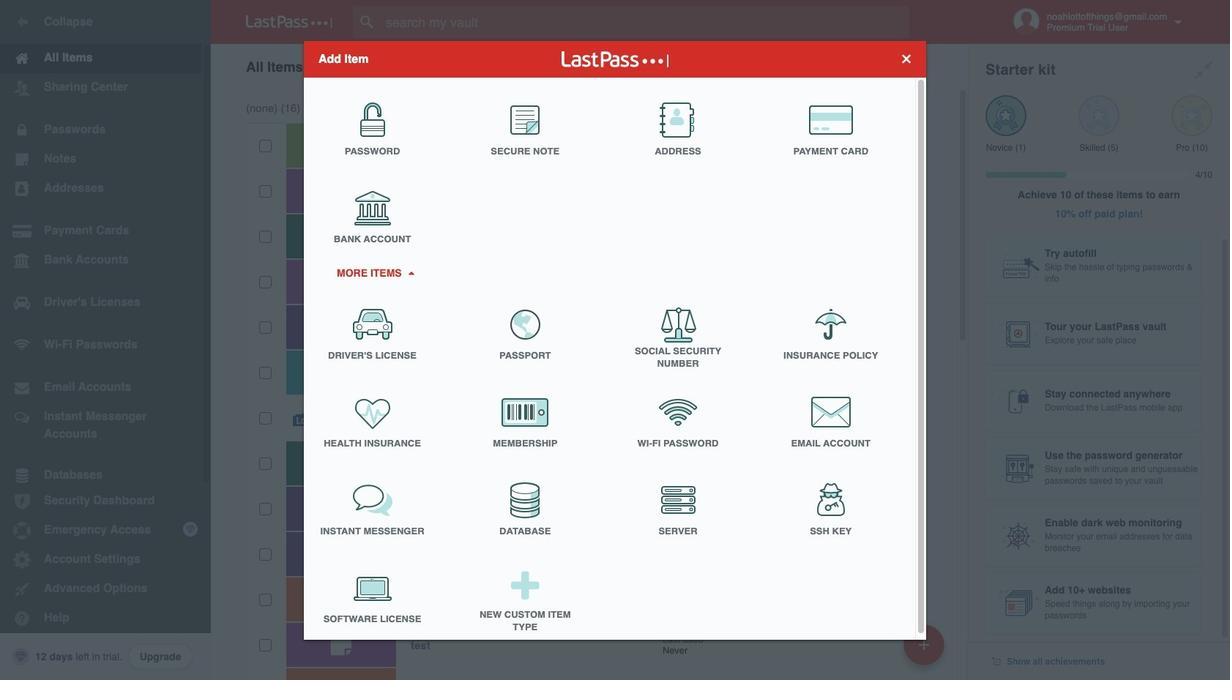 Task type: locate. For each thing, give the bounding box(es) containing it.
caret right image
[[406, 271, 416, 275]]

dialog
[[304, 41, 927, 644]]

search my vault text field
[[353, 6, 938, 38]]

vault options navigation
[[211, 44, 968, 88]]



Task type: describe. For each thing, give the bounding box(es) containing it.
Search search field
[[353, 6, 938, 38]]

new item image
[[919, 640, 930, 650]]

lastpass image
[[246, 15, 333, 29]]

new item navigation
[[899, 620, 954, 681]]

main navigation navigation
[[0, 0, 211, 681]]



